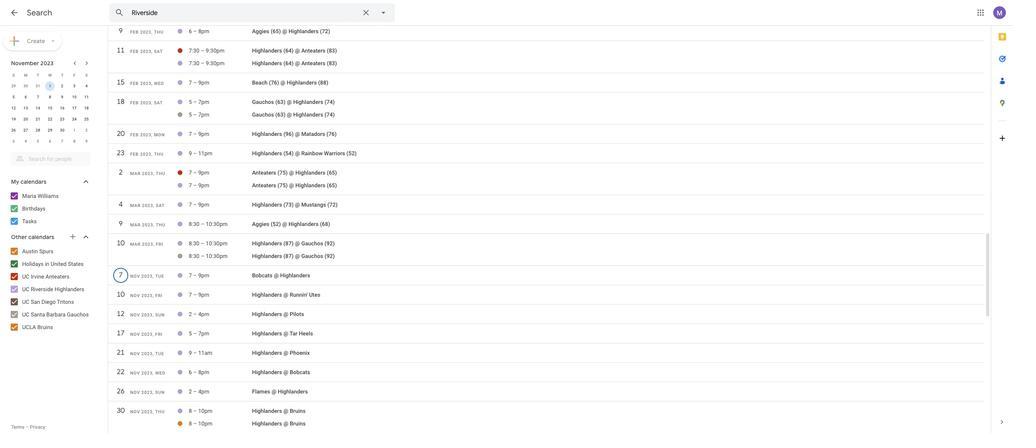 Task type: vqa. For each thing, say whether or not it's contained in the screenshot.
The Settings corresponding to Settings for other calendars
no



Task type: describe. For each thing, give the bounding box(es) containing it.
2023 for highlanders (96) @ matadors (76)
[[140, 133, 151, 138]]

(76) inside 15 row
[[269, 80, 279, 86]]

(74) for 18 row at top
[[325, 99, 335, 105]]

11 row
[[108, 44, 985, 62]]

privacy link
[[30, 425, 45, 431]]

7 link
[[114, 269, 128, 283]]

10 row group
[[108, 237, 985, 266]]

21 for 21 element
[[36, 117, 40, 122]]

none search field search for people
[[0, 149, 98, 166]]

13 element
[[21, 104, 31, 113]]

9 for 9 – 11pm
[[189, 150, 192, 157]]

(68)
[[320, 221, 330, 228]]

0 vertical spatial 3
[[73, 84, 76, 88]]

terms – privacy
[[11, 425, 45, 431]]

28 element
[[33, 126, 43, 135]]

22 for 22 link
[[116, 368, 124, 377]]

tar
[[290, 331, 298, 337]]

highlanders inside 15 row
[[287, 80, 317, 86]]

3 10:30pm from the top
[[206, 253, 228, 260]]

7:30 for the 'highlanders (64) @ anteaters (83)' button associated with 11 row group
[[189, 60, 200, 67]]

create
[[27, 38, 45, 45]]

(96)
[[284, 131, 294, 137]]

25
[[84, 117, 89, 122]]

gauchos inside 18 row
[[252, 99, 274, 105]]

@ inside 12 row
[[284, 312, 289, 318]]

feb 2023 , mon
[[130, 133, 165, 138]]

7 for 7 row
[[189, 273, 192, 279]]

highlanders inside 12 row
[[252, 312, 282, 318]]

7 for 2 row group
[[189, 183, 192, 189]]

, for highlanders @ phoenix
[[153, 352, 154, 357]]

my calendars
[[11, 179, 46, 186]]

27 element
[[21, 126, 31, 135]]

18 row group
[[108, 95, 985, 125]]

23 element
[[57, 115, 67, 124]]

privacy
[[30, 425, 45, 431]]

7:30 for the 'highlanders (64) @ anteaters (83)' button inside the 11 row
[[189, 48, 200, 54]]

highlanders (73) @ mustangs (72) button
[[252, 202, 338, 208]]

4 9pm from the top
[[198, 183, 209, 189]]

2023 for bobcats @ highlanders
[[141, 274, 153, 280]]

9 up 16
[[61, 95, 63, 99]]

– for 10 link in row group
[[201, 241, 205, 247]]

4 row
[[108, 198, 985, 216]]

20 link
[[114, 127, 128, 141]]

thu for 6 – 8pm
[[154, 30, 164, 35]]

2 t from the left
[[61, 73, 63, 77]]

Search for people text field
[[16, 152, 86, 166]]

11 link
[[114, 44, 128, 58]]

san
[[31, 299, 40, 306]]

2 – 4pm for 26
[[189, 389, 209, 396]]

7 inside december 7 element
[[61, 139, 63, 144]]

3 8:30 from the top
[[189, 253, 200, 260]]

8:30 – 10:30pm cell for 10
[[189, 238, 252, 250]]

19 element
[[9, 115, 18, 124]]

runnin'
[[290, 292, 308, 299]]

5 – 7pm for 18
[[189, 99, 209, 105]]

25 element
[[82, 115, 91, 124]]

bobcats inside 7 row
[[252, 273, 273, 279]]

6 inside 22 row
[[189, 370, 192, 376]]

12 for 12 link
[[116, 310, 124, 319]]

highlanders inside 23 row
[[252, 150, 282, 157]]

3 inside "december 3" element
[[12, 139, 15, 144]]

thu for 8:30 – 10:30pm
[[156, 223, 165, 228]]

22 element
[[45, 115, 55, 124]]

bruins inside other calendars list
[[37, 325, 53, 331]]

highlanders inside 17 row
[[252, 331, 282, 337]]

7 – 9pm for 20
[[189, 131, 209, 137]]

16
[[60, 106, 64, 110]]

f
[[73, 73, 75, 77]]

18 link
[[114, 95, 128, 109]]

highlanders inside 18 row
[[293, 99, 323, 105]]

mar 2023 , thu for 9
[[130, 223, 165, 228]]

highlanders inside 2 row
[[296, 170, 326, 176]]

holidays
[[22, 261, 44, 268]]

1 inside cell
[[49, 84, 51, 88]]

@ inside 20 'row'
[[295, 131, 300, 137]]

highlanders @ pilots button
[[252, 312, 304, 318]]

highlanders (87) @ gauchos (92) for highlanders (87) @ gauchos (92) button inside '10' "row"
[[252, 241, 335, 247]]

feb for 20
[[130, 133, 139, 138]]

23 for 23 link
[[116, 149, 124, 158]]

holidays in united states
[[22, 261, 84, 268]]

1 horizontal spatial 1
[[73, 128, 76, 133]]

4 link
[[114, 198, 128, 212]]

nov for 26
[[130, 391, 140, 396]]

@ inside "30" row
[[284, 409, 289, 415]]

tritons
[[57, 299, 74, 306]]

m
[[24, 73, 27, 77]]

0 vertical spatial 4
[[85, 84, 88, 88]]

mar for 10
[[130, 242, 141, 247]]

pilots
[[290, 312, 304, 318]]

6 – 8pm for 9
[[189, 28, 209, 34]]

mar 2023 , sat
[[130, 203, 165, 209]]

bobcats @ highlanders
[[252, 273, 310, 279]]

2 9 row from the top
[[108, 217, 985, 236]]

(75) for anteaters (75) @ highlanders (65) button in the 2 row
[[278, 170, 288, 176]]

wed for 15
[[154, 81, 164, 86]]

– for 22 link
[[193, 370, 197, 376]]

26 element
[[9, 126, 18, 135]]

30 row group
[[108, 405, 985, 434]]

anteaters inside 2 row
[[252, 170, 276, 176]]

highlanders @ runnin' utes
[[252, 292, 320, 299]]

9 – 11pm cell
[[189, 147, 252, 160]]

highlanders @ runnin' utes button
[[252, 292, 320, 299]]

@ inside 7 row
[[274, 273, 279, 279]]

23 row
[[108, 146, 985, 165]]

highlanders @ phoenix button
[[252, 350, 310, 357]]

10 inside row
[[72, 95, 77, 99]]

22 row
[[108, 366, 985, 384]]

7 – 9pm cell for 7
[[189, 270, 252, 282]]

12 link
[[114, 308, 128, 322]]

clear search image
[[358, 5, 374, 21]]

21 row
[[108, 346, 985, 365]]

– for 10 link related to 7 – 9pm
[[193, 292, 197, 299]]

(76) inside 20 'row'
[[327, 131, 337, 137]]

24 element
[[70, 115, 79, 124]]

9pm for 20
[[198, 131, 209, 137]]

2 5 – 7pm cell from the top
[[189, 108, 252, 121]]

2 link
[[114, 166, 128, 180]]

bobcats @ highlanders button
[[252, 273, 310, 279]]

16 element
[[57, 104, 67, 113]]

sun for 26
[[155, 391, 165, 396]]

1 s from the left
[[12, 73, 15, 77]]

7 for 2 row
[[189, 170, 192, 176]]

row containing 5
[[8, 92, 93, 103]]

2 7pm from the top
[[198, 112, 209, 118]]

aggies (65) @ highlanders (72) button
[[252, 28, 330, 34]]

15 link
[[114, 76, 128, 90]]

12 element
[[9, 104, 18, 113]]

highlanders inside "30" row
[[252, 409, 282, 415]]

2023 for highlanders @ bobcats
[[141, 371, 153, 377]]

@ inside 4 row
[[295, 202, 300, 208]]

18 row
[[108, 95, 985, 113]]

flames
[[252, 389, 270, 396]]

uc santa barbara gauchos
[[22, 312, 89, 318]]

– for 9 link for 8:30 – 10:30pm
[[201, 221, 205, 228]]

8 inside "30" row
[[189, 409, 192, 415]]

december 5 element
[[33, 137, 43, 146]]

9 for 9 – 11am
[[189, 350, 192, 357]]

2 inside "element"
[[85, 128, 88, 133]]

7 inside 7 link
[[118, 271, 122, 280]]

highlanders @ tar heels
[[252, 331, 313, 337]]

2023 for highlanders (87) @ gauchos (92)
[[142, 242, 153, 247]]

create button
[[3, 32, 62, 51]]

highlanders @ tar heels button
[[252, 331, 313, 337]]

november 2023 grid
[[8, 70, 93, 147]]

feb 2023 , sat for 18
[[130, 101, 163, 106]]

– for "26" link
[[193, 389, 197, 396]]

10 link for 8:30 – 10:30pm
[[114, 237, 128, 251]]

december 6 element
[[45, 137, 55, 146]]

highlanders @ pilots
[[252, 312, 304, 318]]

highlanders inside the 26 "row"
[[278, 389, 308, 396]]

21 link
[[114, 346, 128, 361]]

7:30 – 9:30pm cell for the 'highlanders (64) @ anteaters (83)' button inside the 11 row
[[189, 44, 252, 57]]

@ inside 22 row
[[284, 370, 289, 376]]

tue for 21
[[155, 352, 164, 357]]

beach (76) @ highlanders (88)
[[252, 80, 328, 86]]

highlanders inside other calendars list
[[55, 287, 84, 293]]

@ inside 18 row
[[287, 99, 292, 105]]

birthdays
[[22, 206, 45, 212]]

feb 2023 , thu for 23
[[130, 152, 164, 157]]

highlanders (87) @ gauchos (92) button for third 8:30 – 10:30pm cell
[[252, 253, 335, 260]]

11 for 11 link
[[116, 46, 124, 55]]

(65) for 2 row group
[[327, 183, 337, 189]]

@ inside 2 row
[[289, 170, 294, 176]]

11am
[[198, 350, 212, 357]]

4 for 4 'link'
[[118, 200, 122, 209]]

thu for 7 – 9pm
[[156, 171, 165, 177]]

santa
[[31, 312, 45, 318]]

24
[[72, 117, 77, 122]]

riverside
[[31, 287, 53, 293]]

2023 for gauchos (63) @ highlanders (74)
[[140, 101, 151, 106]]

– for 21 "link"
[[193, 350, 197, 357]]

9 link for 6 – 8pm
[[114, 24, 128, 38]]

thu for 9 – 11pm
[[154, 152, 164, 157]]

(92) for highlanders (87) @ gauchos (92) button corresponding to third 8:30 – 10:30pm cell
[[325, 253, 335, 260]]

(73)
[[284, 202, 294, 208]]

15 for 15 link
[[116, 78, 124, 87]]

1 9 row from the top
[[108, 24, 985, 42]]

– for 7 link
[[193, 273, 197, 279]]

highlanders (96) @ matadors (76)
[[252, 131, 337, 137]]

ucla
[[22, 325, 36, 331]]

@ inside 21 row
[[284, 350, 289, 357]]

9 link for 8:30 – 10:30pm
[[114, 217, 128, 232]]

– for 23 link
[[193, 150, 197, 157]]

sat for 4
[[156, 203, 165, 209]]

highlanders inside 22 row
[[252, 370, 282, 376]]

6 – 8pm for 22
[[189, 370, 209, 376]]

other
[[11, 234, 27, 241]]

matadors
[[301, 131, 325, 137]]

anteaters inside 11 row
[[301, 48, 326, 54]]

gauchos inside other calendars list
[[67, 312, 89, 318]]

uc irvine anteaters
[[22, 274, 69, 280]]

, for flames @ highlanders
[[153, 391, 154, 396]]

nov for 30
[[130, 410, 140, 415]]

8:30 for 9
[[189, 221, 200, 228]]

(88)
[[318, 80, 328, 86]]

row containing 26
[[8, 125, 93, 136]]

diego
[[41, 299, 56, 306]]

– for 11 link
[[201, 48, 205, 54]]

anteaters inside other calendars list
[[46, 274, 69, 280]]

uc riverside highlanders
[[22, 287, 84, 293]]

row containing s
[[8, 70, 93, 81]]

my
[[11, 179, 19, 186]]

november
[[11, 60, 39, 67]]

9 – 11pm
[[189, 150, 213, 157]]

7 – 9pm cell for 2
[[189, 167, 252, 179]]

11pm
[[198, 150, 213, 157]]

highlanders (64) @ anteaters (83) for 11 row group
[[252, 60, 337, 67]]

november 2023
[[11, 60, 53, 67]]

@ inside the 26 "row"
[[272, 389, 277, 396]]

2 row group
[[108, 166, 985, 196]]

6 inside 9 row
[[189, 28, 192, 34]]

nov for 21
[[130, 352, 140, 357]]

2 – 4pm cell for 12
[[189, 308, 252, 321]]

williams
[[38, 193, 59, 200]]

2 10 row from the top
[[108, 288, 985, 306]]

19
[[11, 117, 16, 122]]

@ inside 17 row
[[284, 331, 289, 337]]

other calendars list
[[2, 245, 98, 334]]

26 link
[[114, 385, 128, 399]]

4 for december 4 element
[[25, 139, 27, 144]]

terms
[[11, 425, 24, 431]]

nov 2023 , sun for 26
[[130, 391, 165, 396]]

december 9 element
[[82, 137, 91, 146]]

sun for 12
[[155, 313, 165, 318]]

0 vertical spatial (65)
[[271, 28, 281, 34]]

9 – 11am
[[189, 350, 212, 357]]

gauchos inside '10' "row"
[[301, 241, 323, 247]]

other calendars
[[11, 234, 54, 241]]

0 horizontal spatial (52)
[[271, 221, 281, 228]]

heels
[[299, 331, 313, 337]]

highlanders (87) @ gauchos (92) button for 8:30 – 10:30pm cell for 10
[[252, 241, 335, 247]]

feb for 15
[[130, 81, 139, 86]]

feb 2023 , sat for 11
[[130, 49, 163, 54]]

maria williams
[[22, 193, 59, 200]]

7 – 9pm for 15
[[189, 80, 209, 86]]

highlanders @ bruins for 30 row group
[[252, 421, 306, 428]]

9 for 9 link for 8:30 – 10:30pm
[[118, 220, 122, 229]]

15 row
[[108, 76, 985, 94]]

flames @ highlanders
[[252, 389, 308, 396]]

11 element
[[82, 93, 91, 102]]

@ inside 23 row
[[295, 150, 300, 157]]

terms link
[[11, 425, 24, 431]]

warriors
[[324, 150, 345, 157]]

highlanders @ bruins for "30" row at the bottom of the page
[[252, 409, 306, 415]]

december 7 element
[[57, 137, 67, 146]]



Task type: locate. For each thing, give the bounding box(es) containing it.
0 vertical spatial highlanders (87) @ gauchos (92) button
[[252, 241, 335, 247]]

nov 2023 , sun up the nov 2023 , thu
[[130, 391, 165, 396]]

highlanders @ bruins down flames @ highlanders
[[252, 409, 306, 415]]

0 vertical spatial feb 2023 , sat
[[130, 49, 163, 54]]

1 vertical spatial 30
[[60, 128, 64, 133]]

(92)
[[325, 241, 335, 247], [325, 253, 335, 260]]

– inside 22 row
[[193, 370, 197, 376]]

feb inside 15 row
[[130, 81, 139, 86]]

nov for 12
[[130, 313, 140, 318]]

nov 2023 , tue up nov 2023 , wed in the left of the page
[[130, 352, 164, 357]]

10pm for 8 – 10pm cell related to 30 row group
[[198, 421, 213, 428]]

highlanders (87) @ gauchos (92) button up "bobcats @ highlanders" button
[[252, 253, 335, 260]]

2 – 4pm cell inside the 26 "row"
[[189, 386, 252, 399]]

0 vertical spatial 26
[[11, 128, 16, 133]]

(63) inside 18 row
[[275, 99, 286, 105]]

uc for uc san diego tritons
[[22, 299, 29, 306]]

23 down 20 'link' on the left top of page
[[116, 149, 124, 158]]

20 row
[[108, 127, 985, 145]]

row up 22 element
[[8, 103, 93, 114]]

2 vertical spatial 8:30 – 10:30pm
[[189, 253, 228, 260]]

calendars for my calendars
[[21, 179, 46, 186]]

23 for 23 element
[[60, 117, 64, 122]]

7 inside '10' "row"
[[189, 292, 192, 299]]

20 element
[[21, 115, 31, 124]]

27
[[24, 128, 28, 133]]

17 down the 10 element
[[72, 106, 77, 110]]

1 highlanders @ bruins from the top
[[252, 409, 306, 415]]

beach
[[252, 80, 268, 86]]

10 inside row group
[[116, 239, 124, 248]]

uc left irvine
[[22, 274, 29, 280]]

bobcats inside 22 row
[[290, 370, 310, 376]]

1 vertical spatial highlanders @ bruins
[[252, 421, 306, 428]]

1 (87) from the top
[[284, 241, 294, 247]]

4 uc from the top
[[22, 312, 29, 318]]

2 10pm from the top
[[198, 421, 213, 428]]

highlanders (73) @ mustangs (72)
[[252, 202, 338, 208]]

21 element
[[33, 115, 43, 124]]

3 7 – 9pm cell from the top
[[189, 167, 252, 179]]

1 vertical spatial (75)
[[278, 183, 288, 189]]

0 vertical spatial 11
[[116, 46, 124, 55]]

nov 2023 , tue inside 21 row
[[130, 352, 164, 357]]

fri inside 17 row
[[155, 333, 163, 338]]

flames @ highlanders button
[[252, 389, 308, 396]]

5 – 7pm cell inside 17 row
[[189, 328, 252, 340]]

1 (83) from the top
[[327, 48, 337, 54]]

5 inside 17 row
[[189, 331, 192, 337]]

3 uc from the top
[[22, 299, 29, 306]]

nov inside 17 row
[[130, 333, 140, 338]]

4 nov from the top
[[130, 333, 140, 338]]

0 vertical spatial nov 2023 , tue
[[130, 274, 164, 280]]

1 feb 2023 , thu from the top
[[130, 30, 164, 35]]

17
[[72, 106, 77, 110], [116, 329, 124, 339]]

2 anteaters (75) @ highlanders (65) button from the top
[[252, 183, 337, 189]]

10pm inside "30" row
[[198, 409, 213, 415]]

0 vertical spatial feb 2023 , thu
[[130, 30, 164, 35]]

6 – 8pm cell for 22
[[189, 367, 252, 379]]

1 8:30 – 10:30pm from the top
[[189, 221, 228, 228]]

nov inside '10' "row"
[[130, 294, 140, 299]]

0 vertical spatial 10 link
[[114, 237, 128, 251]]

2 highlanders (64) @ anteaters (83) button from the top
[[252, 60, 337, 67]]

7 nov from the top
[[130, 391, 140, 396]]

2 nov 2023 , fri from the top
[[130, 333, 163, 338]]

feb for 11
[[130, 49, 139, 54]]

highlanders @ bruins button for 8 – 10pm cell related to 30 row group
[[252, 421, 306, 428]]

2 – 4pm cell
[[189, 308, 252, 321], [189, 386, 252, 399]]

4pm up 11am
[[198, 312, 209, 318]]

30 for the 30 link
[[116, 407, 124, 416]]

1 9pm from the top
[[198, 80, 209, 86]]

highlanders inside 21 row
[[252, 350, 282, 357]]

highlanders (87) @ gauchos (92) for highlanders (87) @ gauchos (92) button corresponding to third 8:30 – 10:30pm cell
[[252, 253, 335, 260]]

, for highlanders @ bruins
[[153, 410, 154, 415]]

7pm inside 17 row
[[198, 331, 209, 337]]

2 inside row
[[189, 312, 192, 318]]

mar 2023 , fri
[[130, 242, 163, 247]]

sun
[[155, 313, 165, 318], [155, 391, 165, 396]]

22 down 21 "link"
[[116, 368, 124, 377]]

8 nov from the top
[[130, 410, 140, 415]]

5 for 18 row group
[[189, 112, 192, 118]]

6 – 8pm cell
[[189, 25, 252, 38], [189, 367, 252, 379]]

1 vertical spatial feb 2023 , sat
[[130, 101, 163, 106]]

nov for 22
[[130, 371, 140, 377]]

1 vertical spatial 10 row
[[108, 288, 985, 306]]

1 7pm from the top
[[198, 99, 209, 105]]

11 up 15 link
[[116, 46, 124, 55]]

2 vertical spatial (65)
[[327, 183, 337, 189]]

bruins for 8 – 10pm cell in the "30" row
[[290, 409, 306, 415]]

0 vertical spatial 30
[[24, 84, 28, 88]]

1 nov 2023 , fri from the top
[[130, 294, 163, 299]]

10 link
[[114, 237, 128, 251], [114, 288, 128, 302]]

highlanders inside 20 'row'
[[252, 131, 282, 137]]

highlanders @ bobcats button
[[252, 370, 310, 376]]

10
[[72, 95, 77, 99], [116, 239, 124, 248], [116, 291, 124, 300]]

1 vertical spatial 26
[[116, 388, 124, 397]]

nov 2023 , fri
[[130, 294, 163, 299], [130, 333, 163, 338]]

s right f
[[85, 73, 88, 77]]

my calendars list
[[2, 190, 98, 228]]

row
[[8, 70, 93, 81], [8, 81, 93, 92], [8, 92, 93, 103], [8, 103, 93, 114], [8, 114, 93, 125], [8, 125, 93, 136], [8, 136, 93, 147]]

1 horizontal spatial 22
[[116, 368, 124, 377]]

highlanders (87) @ gauchos (92) button
[[252, 241, 335, 247], [252, 253, 335, 260]]

0 vertical spatial 9:30pm
[[206, 48, 225, 54]]

1 feb from the top
[[130, 30, 139, 35]]

2 10 link from the top
[[114, 288, 128, 302]]

2023 inside 18 row
[[140, 101, 151, 106]]

1 vertical spatial (72)
[[328, 202, 338, 208]]

3 8:30 – 10:30pm from the top
[[189, 253, 228, 260]]

7pm inside 18 row
[[198, 99, 209, 105]]

– inside 7 row
[[193, 273, 197, 279]]

0 horizontal spatial t
[[37, 73, 39, 77]]

thu for 8 – 10pm
[[155, 410, 165, 415]]

highlanders (87) @ gauchos (92) down the aggies (52) @ highlanders (68) button
[[252, 241, 335, 247]]

6 7 – 9pm cell from the top
[[189, 270, 252, 282]]

tasks
[[22, 219, 37, 225]]

(52) right warriors
[[347, 150, 357, 157]]

(75)
[[278, 170, 288, 176], [278, 183, 288, 189]]

0 vertical spatial 23
[[60, 117, 64, 122]]

(65)
[[271, 28, 281, 34], [327, 170, 337, 176], [327, 183, 337, 189]]

feb 2023 , thu
[[130, 30, 164, 35], [130, 152, 164, 157]]

1 vertical spatial 10:30pm
[[206, 241, 228, 247]]

(75) inside 2 row
[[278, 170, 288, 176]]

1 7:30 – 9:30pm cell from the top
[[189, 44, 252, 57]]

december 8 element
[[70, 137, 79, 146]]

highlanders @ bruins button down flames @ highlanders
[[252, 409, 306, 415]]

aggies for aggies (65) @ highlanders (72)
[[252, 28, 269, 34]]

– for 4 'link'
[[193, 202, 197, 208]]

11 for 11 element
[[84, 95, 89, 99]]

(74) for 18 row group
[[325, 112, 335, 118]]

3 5 – 7pm from the top
[[189, 331, 209, 337]]

feb 2023 , sat down 'feb 2023 , wed'
[[130, 101, 163, 106]]

7 for 20 'row'
[[189, 131, 192, 137]]

1 vertical spatial gauchos (63) @ highlanders (74) button
[[252, 112, 335, 118]]

sun down nov 2023 , wed in the left of the page
[[155, 391, 165, 396]]

highlanders @ bruins down flames @ highlanders button
[[252, 421, 306, 428]]

1 vertical spatial 10
[[116, 239, 124, 248]]

mar 2023 , thu down mar 2023 , sat
[[130, 223, 165, 228]]

1 row from the top
[[8, 70, 93, 81]]

1 vertical spatial wed
[[155, 371, 165, 377]]

5 nov from the top
[[130, 352, 140, 357]]

4 7 – 9pm from the top
[[189, 183, 209, 189]]

8 – 10pm inside "30" row
[[189, 409, 213, 415]]

bruins inside "30" row
[[290, 409, 306, 415]]

, for highlanders @ runnin' utes
[[153, 294, 154, 299]]

4 up 11 element
[[85, 84, 88, 88]]

1 cell
[[44, 81, 56, 92]]

3 down 26 element
[[12, 139, 15, 144]]

5 for 17 row
[[189, 331, 192, 337]]

0 vertical spatial aggies
[[252, 28, 269, 34]]

1 10 link from the top
[[114, 237, 128, 251]]

feb inside 18 row
[[130, 101, 139, 106]]

(75) up (73)
[[278, 183, 288, 189]]

(72)
[[320, 28, 330, 34], [328, 202, 338, 208]]

2 highlanders (87) @ gauchos (92) button from the top
[[252, 253, 335, 260]]

14 element
[[33, 104, 43, 113]]

, inside 23 row
[[151, 152, 153, 157]]

0 vertical spatial tue
[[155, 274, 164, 280]]

23 inside 23 element
[[60, 117, 64, 122]]

1 vertical spatial 21
[[116, 349, 124, 358]]

anteaters (75) @ highlanders (65) up highlanders (73) @ mustangs (72) button
[[252, 183, 337, 189]]

calendars up austin spurs
[[28, 234, 54, 241]]

1 5 – 7pm from the top
[[189, 99, 209, 105]]

3 5 – 7pm cell from the top
[[189, 328, 252, 340]]

1 vertical spatial 17
[[116, 329, 124, 339]]

aggies
[[252, 28, 269, 34], [252, 221, 269, 228]]

feb 2023 , sat inside 18 row
[[130, 101, 163, 106]]

2023 inside 11 row
[[140, 49, 151, 54]]

30 down "26" link
[[116, 407, 124, 416]]

1 7:30 – 9:30pm from the top
[[189, 48, 225, 54]]

0 vertical spatial 29
[[11, 84, 16, 88]]

2 highlanders @ bruins button from the top
[[252, 421, 306, 428]]

bobcats up highlanders @ runnin' utes
[[252, 273, 273, 279]]

row containing 3
[[8, 136, 93, 147]]

2023 for aggies (52) @ highlanders (68)
[[142, 223, 153, 228]]

7 – 9pm cell inside 4 row
[[189, 199, 252, 211]]

1 vertical spatial 12
[[116, 310, 124, 319]]

4pm for 12
[[198, 312, 209, 318]]

9pm inside 15 row
[[198, 80, 209, 86]]

6 9pm from the top
[[198, 273, 209, 279]]

4 row from the top
[[8, 103, 93, 114]]

10 element
[[70, 93, 79, 102]]

@ inside 15 row
[[281, 80, 286, 86]]

(64) down aggies (65) @ highlanders (72)
[[284, 48, 294, 54]]

highlanders @ bruins button down flames @ highlanders button
[[252, 421, 306, 428]]

1 vertical spatial 2 – 4pm
[[189, 389, 209, 396]]

0 vertical spatial 21
[[36, 117, 40, 122]]

1 horizontal spatial (52)
[[347, 150, 357, 157]]

2 feb 2023 , sat from the top
[[130, 101, 163, 106]]

17 inside november 2023 grid
[[72, 106, 77, 110]]

20 inside 'link'
[[116, 129, 124, 139]]

2023 for highlanders @ tar heels
[[141, 333, 153, 338]]

15 up 22 element
[[48, 106, 52, 110]]

1 down 24 element
[[73, 128, 76, 133]]

9pm inside 7 row
[[198, 273, 209, 279]]

row containing 12
[[8, 103, 93, 114]]

2023 for highlanders @ bruins
[[141, 410, 153, 415]]

12 up 17 link
[[116, 310, 124, 319]]

1 2 – 4pm from the top
[[189, 312, 209, 318]]

0 vertical spatial (74)
[[325, 99, 335, 105]]

, inside 11 row
[[151, 49, 153, 54]]

– for 12 link
[[193, 312, 197, 318]]

2 5 – 7pm from the top
[[189, 112, 209, 118]]

1 nov from the top
[[130, 274, 140, 280]]

2 – 4pm down the 9 – 11am
[[189, 389, 209, 396]]

2 (64) from the top
[[284, 60, 294, 67]]

(75) for anteaters (75) @ highlanders (65) button related to 2 row group
[[278, 183, 288, 189]]

0 horizontal spatial (76)
[[269, 80, 279, 86]]

, inside 20 'row'
[[151, 133, 153, 138]]

row group containing 29
[[8, 81, 93, 147]]

2 9pm from the top
[[198, 131, 209, 137]]

7 – 9pm cell for 15
[[189, 76, 252, 89]]

tue up nov 2023 , wed in the left of the page
[[155, 352, 164, 357]]

(64)
[[284, 48, 294, 54], [284, 60, 294, 67]]

nov 2023 , sun right 12 link
[[130, 313, 165, 318]]

1 vertical spatial 10pm
[[198, 421, 213, 428]]

, inside 7 row
[[153, 274, 154, 280]]

@ inside 11 row
[[295, 48, 300, 54]]

2 4pm from the top
[[198, 389, 209, 396]]

2 6 – 8pm from the top
[[189, 370, 209, 376]]

tue
[[155, 274, 164, 280], [155, 352, 164, 357]]

0 vertical spatial 20
[[24, 117, 28, 122]]

uc left santa
[[22, 312, 29, 318]]

october 31 element
[[33, 82, 43, 91]]

26 inside "row"
[[116, 388, 124, 397]]

gauchos (63) @ highlanders (74) up highlanders (96) @ matadors (76)
[[252, 112, 335, 118]]

0 vertical spatial highlanders (87) @ gauchos (92)
[[252, 241, 335, 247]]

2023 for anteaters (75) @ highlanders (65)
[[142, 171, 153, 177]]

nov for 17
[[130, 333, 140, 338]]

6 – 8pm cell down 9 – 11am cell
[[189, 367, 252, 379]]

2 row
[[108, 166, 985, 184]]

(76) right beach
[[269, 80, 279, 86]]

t
[[37, 73, 39, 77], [61, 73, 63, 77]]

anteaters (75) @ highlanders (65) button inside 2 row
[[252, 170, 337, 176]]

– inside 15 row
[[193, 80, 197, 86]]

feb for 23
[[130, 152, 139, 157]]

feb inside 9 row
[[130, 30, 139, 35]]

october 30 element
[[21, 82, 31, 91]]

utes
[[309, 292, 320, 299]]

1 vertical spatial 6 – 8pm cell
[[189, 367, 252, 379]]

, for highlanders @ tar heels
[[153, 333, 154, 338]]

7 – 9pm for 2
[[189, 170, 209, 176]]

7 – 9pm for 4
[[189, 202, 209, 208]]

5 – 7pm cell
[[189, 96, 252, 108], [189, 108, 252, 121], [189, 328, 252, 340]]

9 down december 2 "element"
[[85, 139, 88, 144]]

mar for 9
[[130, 223, 141, 228]]

1 horizontal spatial 18
[[116, 97, 124, 107]]

26
[[11, 128, 16, 133], [116, 388, 124, 397]]

26 down 19 'element'
[[11, 128, 16, 133]]

1 vertical spatial aggies
[[252, 221, 269, 228]]

2 nov 2023 , tue from the top
[[130, 352, 164, 357]]

(52) inside 23 row
[[347, 150, 357, 157]]

t left f
[[61, 73, 63, 77]]

nov 2023 , wed
[[130, 371, 165, 377]]

highlanders inside 11 row
[[252, 48, 282, 54]]

– inside "30" row
[[193, 409, 197, 415]]

2 (74) from the top
[[325, 112, 335, 118]]

22 for 22 element
[[48, 117, 52, 122]]

10 down 7 link
[[116, 291, 124, 300]]

21 for 21 "link"
[[116, 349, 124, 358]]

23 inside 23 link
[[116, 149, 124, 158]]

1 vertical spatial (65)
[[327, 170, 337, 176]]

– for 15 link
[[193, 80, 197, 86]]

nov 2023 , tue for 21
[[130, 352, 164, 357]]

row containing 19
[[8, 114, 93, 125]]

6 – 8pm
[[189, 28, 209, 34], [189, 370, 209, 376]]

17 row
[[108, 327, 985, 345]]

highlanders (64) @ anteaters (83) for 11 row
[[252, 48, 337, 54]]

row containing 29
[[8, 81, 93, 92]]

1 mar from the top
[[130, 171, 141, 177]]

,
[[151, 30, 153, 35], [151, 49, 153, 54], [151, 81, 153, 86], [151, 101, 153, 106], [151, 133, 153, 138], [151, 152, 153, 157], [153, 171, 155, 177], [153, 203, 155, 209], [153, 223, 155, 228], [153, 242, 155, 247], [153, 274, 154, 280], [153, 294, 154, 299], [153, 313, 154, 318], [153, 333, 154, 338], [153, 352, 154, 357], [153, 371, 154, 377], [153, 391, 154, 396], [153, 410, 154, 415]]

29 inside "element"
[[48, 128, 52, 133]]

anteaters (75) @ highlanders (65) down (54)
[[252, 170, 337, 176]]

23 down 16 element at top left
[[60, 117, 64, 122]]

nov 2023 , fri inside '10' "row"
[[130, 294, 163, 299]]

1 vertical spatial 2 – 4pm cell
[[189, 386, 252, 399]]

1 (63) from the top
[[275, 99, 286, 105]]

2 nov from the top
[[130, 294, 140, 299]]

anteaters (75) @ highlanders (65) button
[[252, 170, 337, 176], [252, 183, 337, 189]]

30 for october 30 element
[[24, 84, 28, 88]]

3 9pm from the top
[[198, 170, 209, 176]]

0 vertical spatial (75)
[[278, 170, 288, 176]]

21 down 14 element
[[36, 117, 40, 122]]

(83) for the 'highlanders (64) @ anteaters (83)' button inside the 11 row
[[327, 48, 337, 54]]

2 8:30 from the top
[[189, 241, 200, 247]]

2 – 4pm up the 9 – 11am
[[189, 312, 209, 318]]

1 horizontal spatial 26
[[116, 388, 124, 397]]

ucla bruins
[[22, 325, 53, 331]]

11 row group
[[108, 44, 985, 73]]

t up 31
[[37, 73, 39, 77]]

1 vertical spatial (76)
[[327, 131, 337, 137]]

1 highlanders (64) @ anteaters (83) button from the top
[[252, 48, 337, 54]]

gauchos (63) @ highlanders (74) down "beach (76) @ highlanders (88)" button
[[252, 99, 335, 105]]

2 vertical spatial 5 – 7pm
[[189, 331, 209, 337]]

0 vertical spatial sat
[[154, 49, 163, 54]]

2 highlanders (87) @ gauchos (92) from the top
[[252, 253, 335, 260]]

2 vertical spatial 10
[[116, 291, 124, 300]]

7:30 – 9:30pm for the 'highlanders (64) @ anteaters (83)' button inside the 11 row
[[189, 48, 225, 54]]

(64) for the 'highlanders (64) @ anteaters (83)' button associated with 11 row group
[[284, 60, 294, 67]]

3 8:30 – 10:30pm cell from the top
[[189, 250, 252, 263]]

30 link
[[114, 405, 128, 419]]

1 anteaters (75) @ highlanders (65) button from the top
[[252, 170, 337, 176]]

bruins for 8 – 10pm cell related to 30 row group
[[290, 421, 306, 428]]

7 inside 15 row
[[189, 80, 192, 86]]

– for the 30 link
[[193, 409, 197, 415]]

gauchos (63) @ highlanders (74) inside 18 row
[[252, 99, 335, 105]]

Search text field
[[132, 9, 357, 17]]

5 – 7pm inside 18 row
[[189, 99, 209, 105]]

row up 31
[[8, 70, 93, 81]]

, for highlanders (73) @ mustangs (72)
[[153, 203, 155, 209]]

sat for 18
[[154, 101, 163, 106]]

0 horizontal spatial 3
[[12, 139, 15, 144]]

nov 2023 , fri inside 17 row
[[130, 333, 163, 338]]

1 vertical spatial 7:30 – 9:30pm
[[189, 60, 225, 67]]

0 horizontal spatial 15
[[48, 106, 52, 110]]

18 down 15 link
[[116, 97, 124, 107]]

2 vertical spatial 4
[[118, 200, 122, 209]]

0 horizontal spatial 11
[[84, 95, 89, 99]]

0 vertical spatial 5 – 7pm
[[189, 99, 209, 105]]

15
[[116, 78, 124, 87], [48, 106, 52, 110]]

add other calendars image
[[69, 233, 77, 241]]

highlanders (64) @ anteaters (83) up beach (76) @ highlanders (88)
[[252, 60, 337, 67]]

highlanders (64) @ anteaters (83)
[[252, 48, 337, 54], [252, 60, 337, 67]]

1 vertical spatial nov 2023 , fri
[[130, 333, 163, 338]]

2 vertical spatial sat
[[156, 203, 165, 209]]

gauchos (63) @ highlanders (74) button for 18 row group
[[252, 112, 335, 118]]

2 vertical spatial bruins
[[290, 421, 306, 428]]

6
[[189, 28, 192, 34], [25, 95, 27, 99], [49, 139, 51, 144], [189, 370, 192, 376]]

austin
[[22, 249, 38, 255]]

2 9:30pm from the top
[[206, 60, 225, 67]]

29 down 22 element
[[48, 128, 52, 133]]

4 left mar 2023 , sat
[[118, 200, 122, 209]]

sun inside 12 row
[[155, 313, 165, 318]]

1 vertical spatial 8 – 10pm
[[189, 421, 213, 428]]

beach (76) @ highlanders (88) button
[[252, 80, 328, 86]]

10 link left mar 2023 , fri
[[114, 237, 128, 251]]

1 horizontal spatial 12
[[116, 310, 124, 319]]

go back image
[[10, 8, 19, 17]]

fri
[[156, 242, 163, 247], [155, 294, 163, 299], [155, 333, 163, 338]]

18 element
[[82, 104, 91, 113]]

31
[[36, 84, 40, 88]]

1 horizontal spatial 11
[[116, 46, 124, 55]]

11 up 18 element
[[84, 95, 89, 99]]

4pm
[[198, 312, 209, 318], [198, 389, 209, 396]]

row down 22 element
[[8, 125, 93, 136]]

1 vertical spatial 8:30 – 10:30pm
[[189, 241, 228, 247]]

barbara
[[46, 312, 66, 318]]

9 left 11am
[[189, 350, 192, 357]]

(76) right matadors
[[327, 131, 337, 137]]

10:30pm
[[206, 221, 228, 228], [206, 241, 228, 247], [206, 253, 228, 260]]

1 8:30 from the top
[[189, 221, 200, 228]]

highlanders inside 7 row
[[280, 273, 310, 279]]

highlanders @ bobcats
[[252, 370, 310, 376]]

highlanders (54) @ rainbow warriors (52)
[[252, 150, 357, 157]]

1 horizontal spatial 23
[[116, 149, 124, 158]]

nov 2023 , thu
[[130, 410, 165, 415]]

2 inside "row"
[[189, 389, 192, 396]]

2 vertical spatial 8:30
[[189, 253, 200, 260]]

(64) for the 'highlanders (64) @ anteaters (83)' button inside the 11 row
[[284, 48, 294, 54]]

2023 for highlanders @ pilots
[[141, 313, 153, 318]]

10pm
[[198, 409, 213, 415], [198, 421, 213, 428]]

search image
[[112, 5, 127, 21]]

1 vertical spatial 6 – 8pm
[[189, 370, 209, 376]]

2 – 4pm cell down 9 – 11am cell
[[189, 386, 252, 399]]

aggies (52) @ highlanders (68)
[[252, 221, 330, 228]]

18 down 11 element
[[84, 106, 89, 110]]

4pm down 11am
[[198, 389, 209, 396]]

30 down m
[[24, 84, 28, 88]]

(87) down the aggies (52) @ highlanders (68) button
[[284, 241, 294, 247]]

2023 inside 4 row
[[142, 203, 153, 209]]

9 row
[[108, 24, 985, 42], [108, 217, 985, 236]]

2 sun from the top
[[155, 391, 165, 396]]

sun right 12 link
[[155, 313, 165, 318]]

row group
[[8, 81, 93, 147]]

7 row
[[108, 269, 985, 287]]

0 vertical spatial 17
[[72, 106, 77, 110]]

17 element
[[70, 104, 79, 113]]

1 vertical spatial 4
[[25, 139, 27, 144]]

tue for 7
[[155, 274, 164, 280]]

austin spurs
[[22, 249, 53, 255]]

0 vertical spatial (92)
[[325, 241, 335, 247]]

17 for 17 element
[[72, 106, 77, 110]]

aggies (52) @ highlanders (68) button
[[252, 221, 330, 228]]

1 7 – 9pm cell from the top
[[189, 76, 252, 89]]

1 (75) from the top
[[278, 170, 288, 176]]

feb inside 20 'row'
[[130, 133, 139, 138]]

1 vertical spatial (63)
[[275, 112, 286, 118]]

15 up 18 link
[[116, 78, 124, 87]]

15 inside 15 element
[[48, 106, 52, 110]]

1 highlanders (87) @ gauchos (92) button from the top
[[252, 241, 335, 247]]

2 8:30 – 10:30pm from the top
[[189, 241, 228, 247]]

0 vertical spatial 9 row
[[108, 24, 985, 42]]

2 (83) from the top
[[327, 60, 337, 67]]

1 vertical spatial gauchos (63) @ highlanders (74)
[[252, 112, 335, 118]]

7 for 15 row
[[189, 80, 192, 86]]

(75) down (54)
[[278, 170, 288, 176]]

highlanders (64) @ anteaters (83) button up beach (76) @ highlanders (88)
[[252, 60, 337, 67]]

7 – 9pm inside 20 'row'
[[189, 131, 209, 137]]

–
[[193, 28, 197, 34], [201, 48, 205, 54], [201, 60, 205, 67], [193, 80, 197, 86], [193, 99, 197, 105], [193, 112, 197, 118], [193, 131, 197, 137], [193, 150, 197, 157], [193, 170, 197, 176], [193, 183, 197, 189], [193, 202, 197, 208], [201, 221, 205, 228], [201, 241, 205, 247], [201, 253, 205, 260], [193, 273, 197, 279], [193, 292, 197, 299], [193, 312, 197, 318], [193, 331, 197, 337], [193, 350, 197, 357], [193, 370, 197, 376], [193, 389, 197, 396], [193, 409, 197, 415], [193, 421, 197, 428], [26, 425, 29, 431]]

0 vertical spatial (52)
[[347, 150, 357, 157]]

in
[[45, 261, 49, 268]]

6 – 8pm cell down search text box
[[189, 25, 252, 38]]

aggies for aggies (52) @ highlanders (68)
[[252, 221, 269, 228]]

2 7:30 – 9:30pm from the top
[[189, 60, 225, 67]]

0 vertical spatial 15
[[116, 78, 124, 87]]

(63) down beach (76) @ highlanders (88)
[[275, 99, 286, 105]]

10:30pm inside 9 row
[[206, 221, 228, 228]]

0 vertical spatial 8:30
[[189, 221, 200, 228]]

22
[[48, 117, 52, 122], [116, 368, 124, 377]]

highlanders @ bruins inside "30" row
[[252, 409, 306, 415]]

gauchos (63) @ highlanders (74) button
[[252, 99, 335, 105], [252, 112, 335, 118]]

6 – 8pm cell inside 22 row
[[189, 367, 252, 379]]

nov 2023 , tue right 7 link
[[130, 274, 164, 280]]

feb 2023 , sat
[[130, 49, 163, 54], [130, 101, 163, 106]]

bruins
[[37, 325, 53, 331], [290, 409, 306, 415], [290, 421, 306, 428]]

row down w
[[8, 81, 93, 92]]

7 – 9pm cell
[[189, 76, 252, 89], [189, 128, 252, 141], [189, 167, 252, 179], [189, 179, 252, 192], [189, 199, 252, 211], [189, 270, 252, 282], [189, 289, 252, 302]]

gauchos (63) @ highlanders (74) button for 18 row at top
[[252, 99, 335, 105]]

highlanders (64) @ anteaters (83) button down aggies (65) @ highlanders (72)
[[252, 48, 337, 54]]

1 6 – 8pm cell from the top
[[189, 25, 252, 38]]

30 inside row group
[[116, 407, 124, 416]]

december 2 element
[[82, 126, 91, 135]]

1 highlanders (87) @ gauchos (92) from the top
[[252, 241, 335, 247]]

13
[[24, 106, 28, 110]]

feb inside 23 row
[[130, 152, 139, 157]]

1 anteaters (75) @ highlanders (65) from the top
[[252, 170, 337, 176]]

1 7 – 9pm from the top
[[189, 80, 209, 86]]

7:30 – 9:30pm cell
[[189, 44, 252, 57], [189, 57, 252, 70]]

8 – 10pm for "30" row at the bottom of the page
[[189, 409, 213, 415]]

s
[[12, 73, 15, 77], [85, 73, 88, 77]]

states
[[68, 261, 84, 268]]

2023 for flames @ highlanders
[[141, 391, 153, 396]]

2023 for highlanders (64) @ anteaters (83)
[[140, 49, 151, 54]]

2 feb 2023 , thu from the top
[[130, 152, 164, 157]]

7 – 9pm
[[189, 80, 209, 86], [189, 131, 209, 137], [189, 170, 209, 176], [189, 183, 209, 189], [189, 202, 209, 208], [189, 273, 209, 279], [189, 292, 209, 299]]

anteaters (75) @ highlanders (65) button down (54)
[[252, 170, 337, 176]]

0 vertical spatial sun
[[155, 313, 165, 318]]

0 vertical spatial (83)
[[327, 48, 337, 54]]

3 down f
[[73, 84, 76, 88]]

10 link up 12 link
[[114, 288, 128, 302]]

7 – 9pm cell for 4
[[189, 199, 252, 211]]

2 tue from the top
[[155, 352, 164, 357]]

, for anteaters (75) @ highlanders (65)
[[153, 171, 155, 177]]

2 7 – 9pm from the top
[[189, 131, 209, 137]]

15 element
[[45, 104, 55, 113]]

6 nov from the top
[[130, 371, 140, 377]]

, for bobcats @ highlanders
[[153, 274, 154, 280]]

december 1 element
[[70, 126, 79, 135]]

1
[[49, 84, 51, 88], [73, 128, 76, 133]]

rainbow
[[301, 150, 323, 157]]

highlanders (87) @ gauchos (92) up "bobcats @ highlanders" button
[[252, 253, 335, 260]]

5
[[12, 95, 15, 99], [189, 99, 192, 105], [189, 112, 192, 118], [37, 139, 39, 144], [189, 331, 192, 337]]

uc left riverside
[[22, 287, 29, 293]]

tue inside 21 row
[[155, 352, 164, 357]]

1 nov 2023 , tue from the top
[[130, 274, 164, 280]]

14
[[36, 106, 40, 110]]

mustangs
[[301, 202, 326, 208]]

feb 2023 , wed
[[130, 81, 164, 86]]

highlanders (96) @ matadors (76) button
[[252, 131, 337, 137]]

feb 2023 , thu for 9
[[130, 30, 164, 35]]

uc
[[22, 274, 29, 280], [22, 287, 29, 293], [22, 299, 29, 306], [22, 312, 29, 318]]

0 horizontal spatial 26
[[11, 128, 16, 133]]

feb 2023 , sat right 11 link
[[130, 49, 163, 54]]

30 element
[[57, 126, 67, 135]]

october 29 element
[[9, 82, 18, 91]]

2023 inside 7 row
[[141, 274, 153, 280]]

6 row from the top
[[8, 125, 93, 136]]

9 link down 4 'link'
[[114, 217, 128, 232]]

anteaters (75) @ highlanders (65)
[[252, 170, 337, 176], [252, 183, 337, 189]]

w
[[48, 73, 52, 77]]

2023 inside 2 row
[[142, 171, 153, 177]]

0 horizontal spatial bobcats
[[252, 273, 273, 279]]

gauchos (63) @ highlanders (74)
[[252, 99, 335, 105], [252, 112, 335, 118]]

7 – 9pm cell inside '10' "row"
[[189, 289, 252, 302]]

9 – 11am cell
[[189, 347, 252, 360]]

7 row from the top
[[8, 136, 93, 147]]

5 for 18 row at top
[[189, 99, 192, 105]]

4 down 27 element
[[25, 139, 27, 144]]

highlanders inside 4 row
[[252, 202, 282, 208]]

0 horizontal spatial 29
[[11, 84, 16, 88]]

2 6 – 8pm cell from the top
[[189, 367, 252, 379]]

2023 for highlanders @ phoenix
[[141, 352, 153, 357]]

3 feb from the top
[[130, 81, 139, 86]]

0 vertical spatial 2 – 4pm
[[189, 312, 209, 318]]

0 horizontal spatial 21
[[36, 117, 40, 122]]

highlanders (87) @ gauchos (92) inside '10' "row"
[[252, 241, 335, 247]]

highlanders (87) @ gauchos (92) button inside '10' "row"
[[252, 241, 335, 247]]

– for 20 'link' on the left top of page
[[193, 131, 197, 137]]

2 – 4pm cell up 9 – 11am cell
[[189, 308, 252, 321]]

1 horizontal spatial 21
[[116, 349, 124, 358]]

(87) for highlanders (87) @ gauchos (92) button corresponding to third 8:30 – 10:30pm cell
[[284, 253, 294, 260]]

, inside 4 row
[[153, 203, 155, 209]]

bobcats down phoenix
[[290, 370, 310, 376]]

0 horizontal spatial 22
[[48, 117, 52, 122]]

thu inside "30" row
[[155, 410, 165, 415]]

12 inside row
[[116, 310, 124, 319]]

11 inside november 2023 grid
[[84, 95, 89, 99]]

– inside 2 row
[[193, 170, 197, 176]]

30 row
[[108, 405, 985, 423]]

12
[[11, 106, 16, 110], [116, 310, 124, 319]]

2 7:30 from the top
[[189, 60, 200, 67]]

2 inside row
[[118, 168, 122, 177]]

6 – 8pm inside 9 row
[[189, 28, 209, 34]]

6 7 – 9pm from the top
[[189, 273, 209, 279]]

(64) up "beach (76) @ highlanders (88)" button
[[284, 60, 294, 67]]

2 vertical spatial 7pm
[[198, 331, 209, 337]]

12 up 19
[[11, 106, 16, 110]]

7 7 – 9pm cell from the top
[[189, 289, 252, 302]]

2023 inside 10 row group
[[142, 242, 153, 247]]

wed for 22
[[155, 371, 165, 377]]

gauchos (63) @ highlanders (74) for gauchos (63) @ highlanders (74) button for 18 row group
[[252, 112, 335, 118]]

None search field
[[109, 3, 395, 22], [0, 149, 98, 166], [109, 3, 395, 22]]

1 vertical spatial 22
[[116, 368, 124, 377]]

15 for 15 element
[[48, 106, 52, 110]]

highlanders (64) @ anteaters (83) button
[[252, 48, 337, 54], [252, 60, 337, 67]]

21 down 17 link
[[116, 349, 124, 358]]

phoenix
[[290, 350, 310, 357]]

8:30 – 10:30pm cell
[[189, 218, 252, 231], [189, 238, 252, 250], [189, 250, 252, 263]]

1 vertical spatial highlanders (87) @ gauchos (92) button
[[252, 253, 335, 260]]

(52) down highlanders (73) @ mustangs (72) button
[[271, 221, 281, 228]]

tue down mar 2023 , fri
[[155, 274, 164, 280]]

8 – 10pm cell for 30 row group
[[189, 418, 252, 431]]

0 vertical spatial 9 link
[[114, 24, 128, 38]]

29 element
[[45, 126, 55, 135]]

1 vertical spatial 29
[[48, 128, 52, 133]]

1 10 row from the top
[[108, 237, 985, 255]]

united
[[51, 261, 67, 268]]

row down 29 "element" on the left of page
[[8, 136, 93, 147]]

spurs
[[39, 249, 53, 255]]

2 vertical spatial 10:30pm
[[206, 253, 228, 260]]

29 left october 30 element
[[11, 84, 16, 88]]

fri for 5 – 7pm
[[155, 333, 163, 338]]

1 vertical spatial 8pm
[[198, 370, 209, 376]]

2
[[61, 84, 63, 88], [85, 128, 88, 133], [118, 168, 122, 177], [189, 312, 192, 318], [189, 389, 192, 396]]

2 s from the left
[[85, 73, 88, 77]]

search options image
[[376, 5, 392, 21]]

10 row
[[108, 237, 985, 255], [108, 288, 985, 306]]

tab list
[[992, 26, 1014, 412]]

1 vertical spatial 7:30
[[189, 60, 200, 67]]

8pm inside 9 row
[[198, 28, 209, 34]]

mar
[[130, 171, 141, 177], [130, 203, 141, 209], [130, 223, 141, 228], [130, 242, 141, 247]]

0 vertical spatial nov 2023 , fri
[[130, 294, 163, 299]]

10 up 17 element
[[72, 95, 77, 99]]

2023 inside 20 'row'
[[140, 133, 151, 138]]

5 – 7pm for 17
[[189, 331, 209, 337]]

1 (74) from the top
[[325, 99, 335, 105]]

anteaters (75) @ highlanders (65) button up highlanders (73) @ mustangs (72) button
[[252, 183, 337, 189]]

mon
[[154, 133, 165, 138]]

1 8 – 10pm from the top
[[189, 409, 213, 415]]

mar inside 4 row
[[130, 203, 141, 209]]

highlanders
[[289, 28, 319, 34], [252, 48, 282, 54], [252, 60, 282, 67], [287, 80, 317, 86], [293, 99, 323, 105], [293, 112, 323, 118], [252, 131, 282, 137], [252, 150, 282, 157], [296, 170, 326, 176], [296, 183, 326, 189], [252, 202, 282, 208], [289, 221, 319, 228], [252, 241, 282, 247], [252, 253, 282, 260], [280, 273, 310, 279], [55, 287, 84, 293], [252, 292, 282, 299], [252, 312, 282, 318], [252, 331, 282, 337], [252, 350, 282, 357], [252, 370, 282, 376], [278, 389, 308, 396], [252, 409, 282, 415], [252, 421, 282, 428]]

(63) up (96)
[[275, 112, 286, 118]]

fri for 8:30 – 10:30pm
[[156, 242, 163, 247]]

1 highlanders (64) @ anteaters (83) from the top
[[252, 48, 337, 54]]

1 vertical spatial 8:30
[[189, 241, 200, 247]]

8 – 10pm cell
[[189, 405, 252, 418], [189, 418, 252, 431]]

5 – 7pm cell for 18
[[189, 96, 252, 108]]

7 for 4 row
[[189, 202, 192, 208]]

5 7 – 9pm from the top
[[189, 202, 209, 208]]

0 vertical spatial 6 – 8pm cell
[[189, 25, 252, 38]]

2 row from the top
[[8, 81, 93, 92]]

highlanders @ phoenix
[[252, 350, 310, 357]]

1 nov 2023 , sun from the top
[[130, 313, 165, 318]]

4pm inside 12 row
[[198, 312, 209, 318]]

– inside 18 row
[[193, 99, 197, 105]]

3 7pm from the top
[[198, 331, 209, 337]]

1 down w
[[49, 84, 51, 88]]

(74) up matadors
[[325, 112, 335, 118]]

thu inside 23 row
[[154, 152, 164, 157]]

12 row
[[108, 308, 985, 326]]

23 link
[[114, 146, 128, 161]]

1 vertical spatial 7pm
[[198, 112, 209, 118]]

1 feb 2023 , sat from the top
[[130, 49, 163, 54]]

20 down 13 element
[[24, 117, 28, 122]]

highlanders (87) @ gauchos (92) button down the aggies (52) @ highlanders (68) button
[[252, 241, 335, 247]]

0 horizontal spatial 1
[[49, 84, 51, 88]]

8 – 10pm for 30 row group
[[189, 421, 213, 428]]

1 highlanders @ bruins button from the top
[[252, 409, 306, 415]]

1 vertical spatial feb 2023 , thu
[[130, 152, 164, 157]]

, inside 10 row group
[[153, 242, 155, 247]]

, inside 2 row
[[153, 171, 155, 177]]

1 t from the left
[[37, 73, 39, 77]]

9pm inside 20 'row'
[[198, 131, 209, 137]]

(72) for 4
[[328, 202, 338, 208]]

29
[[11, 84, 16, 88], [48, 128, 52, 133]]

28
[[36, 128, 40, 133]]

9pm for 2
[[198, 170, 209, 176]]

17 link
[[114, 327, 128, 341]]

26 row
[[108, 385, 985, 403]]

search heading
[[27, 8, 52, 18]]

2 aggies from the top
[[252, 221, 269, 228]]

2 2 – 4pm from the top
[[189, 389, 209, 396]]

row up 29 "element" on the left of page
[[8, 114, 93, 125]]

december 3 element
[[9, 137, 18, 146]]

9 for 6 – 8pm 9 link
[[118, 27, 122, 36]]

(72) for 9
[[320, 28, 330, 34]]

2 – 4pm cell for 26
[[189, 386, 252, 399]]

5 – 7pm cell for 17
[[189, 328, 252, 340]]

1 vertical spatial 15
[[48, 106, 52, 110]]

4 7 – 9pm cell from the top
[[189, 179, 252, 192]]

7 – 9pm inside 2 row
[[189, 170, 209, 176]]

9 left 11pm
[[189, 150, 192, 157]]

nov 2023 , fri for 17
[[130, 333, 163, 338]]

17 down 12 link
[[116, 329, 124, 339]]

december 4 element
[[21, 137, 31, 146]]

1 vertical spatial (52)
[[271, 221, 281, 228]]



